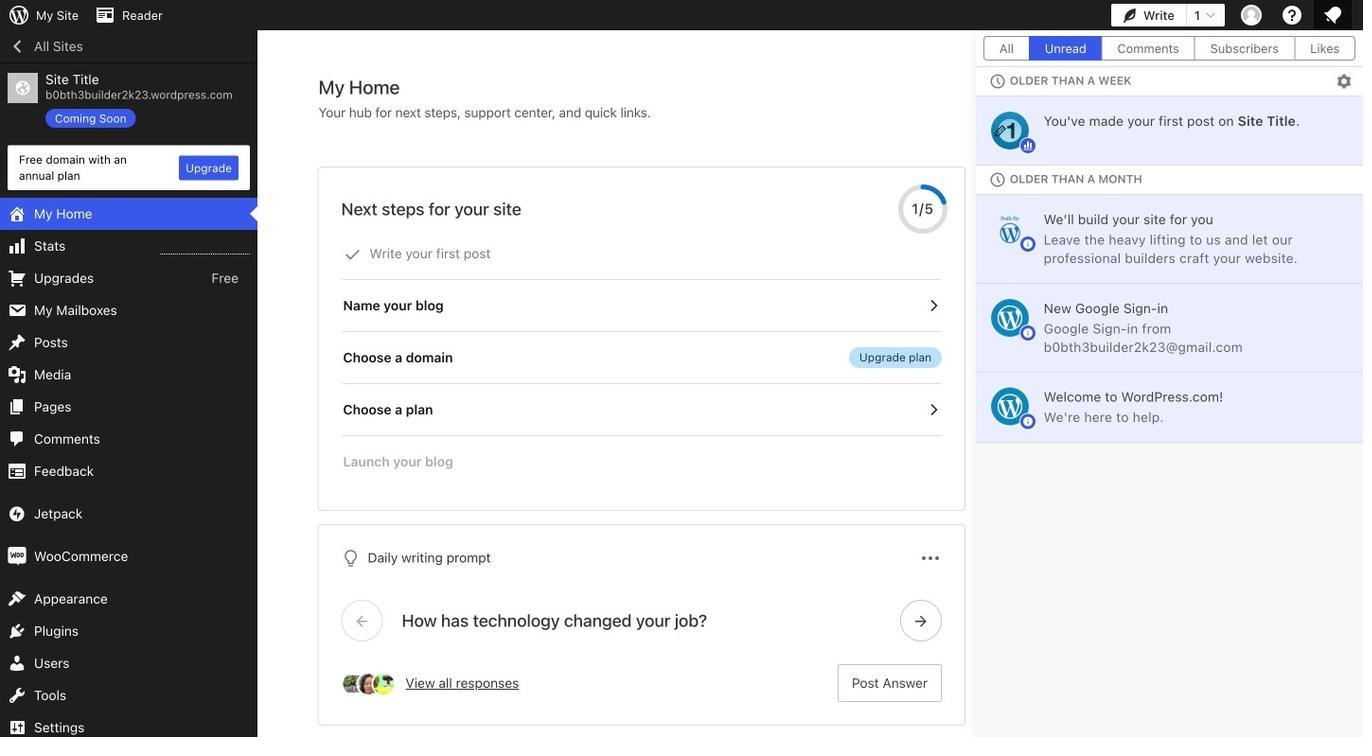 Task type: locate. For each thing, give the bounding box(es) containing it.
3 tab from the left
[[1102, 36, 1195, 61]]

show next prompt image
[[913, 613, 930, 630]]

answered users image
[[341, 672, 366, 697], [372, 672, 396, 697]]

toggle menu image
[[919, 547, 942, 570]]

5 tab from the left
[[1294, 36, 1356, 61]]

0 horizontal spatial answered users image
[[341, 672, 366, 697]]

show previous prompt image
[[354, 613, 371, 630]]

task enabled image
[[925, 401, 942, 418]]

task complete image
[[344, 246, 361, 263]]

manage your notifications image
[[1322, 4, 1344, 27]]

filter notifications tab list
[[976, 30, 1363, 66]]

1 img image from the top
[[8, 505, 27, 524]]

img image
[[8, 505, 27, 524], [8, 547, 27, 566]]

1 horizontal spatial answered users image
[[372, 672, 396, 697]]

progress bar
[[899, 185, 948, 234]]

answered users image
[[356, 672, 381, 697]]

main content
[[319, 75, 1303, 737]]

tab
[[984, 36, 1029, 61], [1029, 36, 1102, 61], [1102, 36, 1195, 61], [1195, 36, 1294, 61], [1294, 36, 1356, 61]]

1 vertical spatial img image
[[8, 547, 27, 566]]

0 vertical spatial img image
[[8, 505, 27, 524]]

2 answered users image from the left
[[372, 672, 396, 697]]

2 tab from the left
[[1029, 36, 1102, 61]]

1 tab from the left
[[984, 36, 1029, 61]]

my profile image
[[1241, 5, 1262, 26]]

highest hourly views 0 image
[[160, 242, 250, 255]]

4 tab from the left
[[1195, 36, 1294, 61]]



Task type: vqa. For each thing, say whether or not it's contained in the screenshot.
the Select for pages
no



Task type: describe. For each thing, give the bounding box(es) containing it.
2 img image from the top
[[8, 547, 27, 566]]

launchpad checklist element
[[341, 228, 942, 488]]

open notification settings image
[[1336, 73, 1353, 90]]

task enabled image
[[925, 297, 942, 314]]

help image
[[1281, 4, 1304, 27]]

1 answered users image from the left
[[341, 672, 366, 697]]



